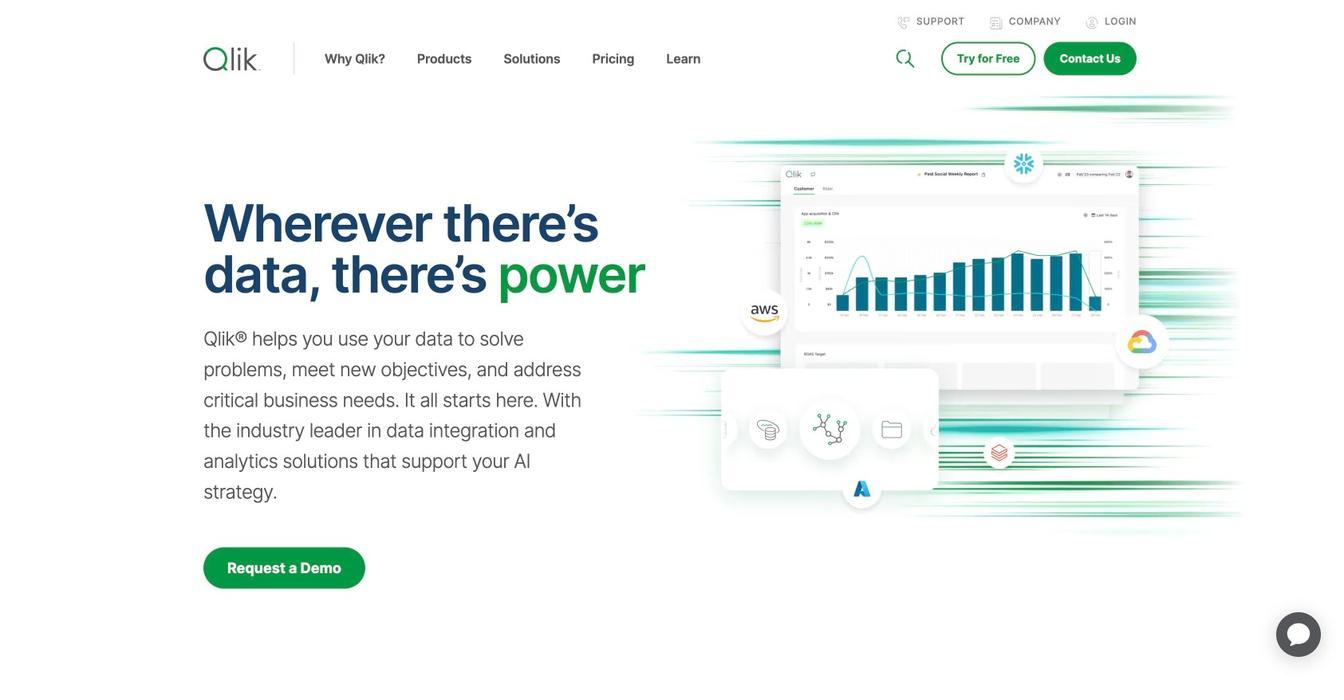 Task type: locate. For each thing, give the bounding box(es) containing it.
support image
[[898, 17, 910, 30]]

application
[[1257, 594, 1340, 677]]

login image
[[1086, 17, 1099, 30]]



Task type: describe. For each thing, give the bounding box(es) containing it.
company image
[[990, 17, 1003, 30]]

qlik image
[[203, 47, 261, 71]]



